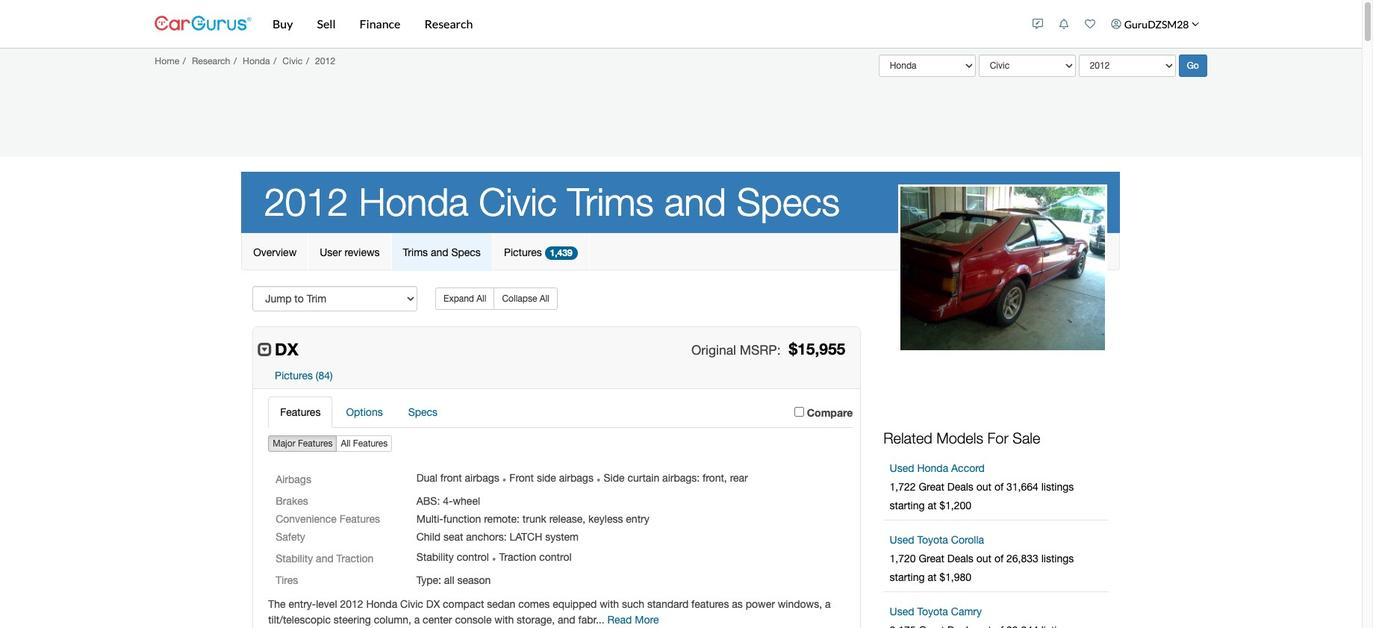 Task type: vqa. For each thing, say whether or not it's contained in the screenshot.
THE "150"
no



Task type: locate. For each thing, give the bounding box(es) containing it.
features inside compare tab list
[[280, 406, 321, 418]]

trims and specs link
[[392, 233, 492, 271]]

deals inside 1,722 great deals out of 31,664 listings starting at
[[948, 481, 974, 493]]

0 vertical spatial great
[[919, 481, 945, 493]]

2 out from the top
[[977, 553, 992, 565]]

1 vertical spatial toyota
[[917, 606, 948, 618]]

stability and traction
[[276, 553, 374, 565]]

starting down 1,722
[[890, 500, 925, 512]]

pictures left (84) on the bottom left of the page
[[275, 370, 313, 382]]

2 / from the left
[[234, 55, 237, 66]]

research down cargurus logo homepage link
[[192, 55, 230, 66]]

/ left honda link
[[234, 55, 237, 66]]

1 horizontal spatial pictures
[[504, 246, 542, 258]]

0 vertical spatial of
[[995, 481, 1004, 493]]

2 airbags from the left
[[559, 472, 594, 484]]

listings inside the 1,720 great deals out of 26,833 listings starting at
[[1042, 553, 1074, 565]]

2 at from the top
[[928, 572, 937, 584]]

1 control from the left
[[457, 551, 489, 563]]

0 horizontal spatial specs
[[408, 406, 438, 418]]

listings
[[1042, 481, 1074, 493], [1042, 553, 1074, 565]]

2 toyota from the top
[[917, 606, 948, 618]]

/ right civic link
[[306, 55, 309, 66]]

all right expand
[[477, 293, 487, 304]]

home / research / honda / civic / 2012
[[155, 55, 336, 66]]

None submit
[[1179, 54, 1207, 77]]

0 vertical spatial deals
[[948, 481, 974, 493]]

user reviews
[[320, 246, 380, 258]]

2012 up steering
[[340, 598, 363, 610]]

civic up pictures 1,439
[[479, 180, 557, 224]]

overview
[[253, 246, 297, 258]]

1 horizontal spatial specs
[[451, 246, 481, 258]]

great for $1,980
[[919, 553, 945, 565]]

2 horizontal spatial civic
[[479, 180, 557, 224]]

read more link
[[608, 614, 659, 626]]

1 vertical spatial research
[[192, 55, 230, 66]]

1 listings from the top
[[1042, 481, 1074, 493]]

trims
[[568, 180, 654, 224], [403, 246, 428, 258]]

1 horizontal spatial traction
[[499, 551, 537, 563]]

sedan
[[487, 598, 516, 610]]

toyota left camry
[[917, 606, 948, 618]]

1 out from the top
[[977, 481, 992, 493]]

1 starting from the top
[[890, 500, 925, 512]]

traction down "convenience features"
[[337, 553, 374, 565]]

deals up $1,980
[[948, 553, 974, 565]]

airbags up wheel
[[465, 472, 499, 484]]

buy
[[273, 16, 293, 31]]

front up abs: 4-wheel
[[441, 472, 462, 484]]

1 horizontal spatial airbags
[[559, 472, 594, 484]]

2 horizontal spatial specs
[[737, 180, 840, 224]]

2 vertical spatial 2012
[[340, 598, 363, 610]]

/ right home link on the top of page
[[183, 55, 186, 66]]

1 vertical spatial civic
[[479, 180, 557, 224]]

stability down child
[[417, 551, 454, 563]]

research
[[425, 16, 473, 31], [192, 55, 230, 66]]

1,722 great deals out of 31,664 listings starting at
[[890, 481, 1074, 512]]

features inside button
[[353, 438, 388, 449]]

great down used honda accord on the right bottom
[[919, 481, 945, 493]]

at inside the 1,720 great deals out of 26,833 listings starting at
[[928, 572, 937, 584]]

great
[[919, 481, 945, 493], [919, 553, 945, 565]]

0 horizontal spatial airbags
[[465, 472, 499, 484]]

0 horizontal spatial front
[[441, 472, 462, 484]]

features up major features
[[280, 406, 321, 418]]

0 horizontal spatial with
[[495, 614, 514, 626]]

1 vertical spatial of
[[995, 553, 1004, 565]]

3 / from the left
[[274, 55, 277, 66]]

/ left civic link
[[274, 55, 277, 66]]

listings right 31,664
[[1042, 481, 1074, 493]]

4 / from the left
[[306, 55, 309, 66]]

1 vertical spatial with
[[495, 614, 514, 626]]

the
[[268, 598, 286, 610]]

of left 26,833
[[995, 553, 1004, 565]]

2 great from the top
[[919, 553, 945, 565]]

, inside dual front airbags · front side airbags · side curtain airbags: front , rear
[[724, 472, 727, 484]]

,
[[724, 472, 727, 484], [583, 513, 586, 525]]

features for all features
[[353, 438, 388, 449]]

1 great from the top
[[919, 481, 945, 493]]

control down system
[[539, 551, 572, 563]]

0 vertical spatial listings
[[1042, 481, 1074, 493]]

2 of from the top
[[995, 553, 1004, 565]]

used up "1,720"
[[890, 534, 915, 546]]

traction down latch at the bottom of page
[[499, 551, 537, 563]]

0 vertical spatial out
[[977, 481, 992, 493]]

convenience
[[276, 513, 337, 525]]

3 used from the top
[[890, 606, 915, 618]]

1 horizontal spatial ,
[[724, 472, 727, 484]]

0 vertical spatial with
[[600, 598, 619, 610]]

compare
[[807, 406, 853, 419]]

1 horizontal spatial control
[[539, 551, 572, 563]]

a left center
[[414, 614, 420, 626]]

and inside the entry-level 2012 honda civic dx compact sedan comes equipped with such standard features as power windows, a tilt/telescopic steering column, a center console with storage, and fabr...
[[558, 614, 576, 626]]

collapse all
[[502, 293, 550, 304]]

as
[[732, 598, 743, 610]]

0 vertical spatial research
[[425, 16, 473, 31]]

research inside popup button
[[425, 16, 473, 31]]

all right collapse at the top left of the page
[[540, 293, 550, 304]]

honda up 'column,'
[[366, 598, 397, 610]]

season
[[457, 574, 491, 586]]

used down "1,720"
[[890, 606, 915, 618]]

1 / from the left
[[183, 55, 186, 66]]

features down options
[[353, 438, 388, 449]]

dx up center
[[426, 598, 440, 610]]

a
[[825, 598, 831, 610], [414, 614, 420, 626]]

2012 up user
[[264, 180, 348, 224]]

· left front
[[502, 470, 507, 488]]

0 vertical spatial toyota
[[917, 534, 948, 546]]

great inside the 1,720 great deals out of 26,833 listings starting at
[[919, 553, 945, 565]]

1 vertical spatial pictures
[[275, 370, 313, 382]]

all for collapse all
[[540, 293, 550, 304]]

1 vertical spatial listings
[[1042, 553, 1074, 565]]

0 vertical spatial ,
[[724, 472, 727, 484]]

a right windows,
[[825, 598, 831, 610]]

of left 31,664
[[995, 481, 1004, 493]]

1 horizontal spatial research
[[425, 16, 473, 31]]

of for 31,664
[[995, 481, 1004, 493]]

steering
[[334, 614, 371, 626]]

at left "$1,200"
[[928, 500, 937, 512]]

starting down "1,720"
[[890, 572, 925, 584]]

starting
[[890, 500, 925, 512], [890, 572, 925, 584]]

toyota for camry
[[917, 606, 948, 618]]

expand all
[[444, 293, 487, 304]]

features
[[280, 406, 321, 418], [298, 438, 333, 449], [353, 438, 388, 449], [340, 513, 380, 525]]

civic right honda link
[[283, 55, 303, 66]]

0 vertical spatial specs
[[737, 180, 840, 224]]

0 horizontal spatial pictures
[[275, 370, 313, 382]]

stability inside "stability control · traction control"
[[417, 551, 454, 563]]

equipped
[[553, 598, 597, 610]]

0 horizontal spatial a
[[414, 614, 420, 626]]

1 horizontal spatial front
[[703, 472, 724, 484]]

features for major features
[[298, 438, 333, 449]]

1 at from the top
[[928, 500, 937, 512]]

0 vertical spatial dx
[[275, 339, 298, 359]]

1 horizontal spatial all
[[477, 293, 487, 304]]

of inside 1,722 great deals out of 31,664 listings starting at
[[995, 481, 1004, 493]]

1 vertical spatial starting
[[890, 572, 925, 584]]

2 deals from the top
[[948, 553, 974, 565]]

1 vertical spatial deals
[[948, 553, 974, 565]]

2 starting from the top
[[890, 572, 925, 584]]

0 vertical spatial pictures
[[504, 246, 542, 258]]

out
[[977, 481, 992, 493], [977, 553, 992, 565]]

related
[[884, 430, 933, 447]]

1 front from the left
[[441, 472, 462, 484]]

1 vertical spatial trims
[[403, 246, 428, 258]]

2012
[[315, 55, 336, 66], [264, 180, 348, 224], [340, 598, 363, 610]]

pictures (84) link
[[275, 370, 333, 382]]

collapse down image
[[258, 342, 272, 357]]

2 vertical spatial civic
[[400, 598, 423, 610]]

pictures 1,439
[[504, 246, 573, 258]]

features right major
[[298, 438, 333, 449]]

all down options link
[[341, 438, 351, 449]]

civic inside the entry-level 2012 honda civic dx compact sedan comes equipped with such standard features as power windows, a tilt/telescopic steering column, a center console with storage, and fabr...
[[400, 598, 423, 610]]

pictures left 1,439
[[504, 246, 542, 258]]

0 horizontal spatial ,
[[583, 513, 586, 525]]

· left side
[[597, 470, 601, 488]]

traction
[[499, 551, 537, 563], [337, 553, 374, 565]]

1 deals from the top
[[948, 481, 974, 493]]

specs inside compare tab list
[[408, 406, 438, 418]]

add a car review image
[[1033, 19, 1044, 29]]

the entry-level 2012 honda civic dx compact sedan comes equipped with such standard features as power windows, a tilt/telescopic steering column, a center console with storage, and fabr...
[[268, 598, 831, 626]]

options
[[346, 406, 383, 418]]

of inside the 1,720 great deals out of 26,833 listings starting at
[[995, 553, 1004, 565]]

1 horizontal spatial a
[[825, 598, 831, 610]]

finance
[[360, 16, 401, 31]]

listings for 1,722 great deals out of 31,664 listings starting at
[[1042, 481, 1074, 493]]

buy button
[[261, 0, 305, 48]]

, left "rear"
[[724, 472, 727, 484]]

with up read
[[600, 598, 619, 610]]

2 vertical spatial used
[[890, 606, 915, 618]]

great inside 1,722 great deals out of 31,664 listings starting at
[[919, 481, 945, 493]]

deals up "$1,200"
[[948, 481, 974, 493]]

1 vertical spatial great
[[919, 553, 945, 565]]

0 vertical spatial 2012
[[315, 55, 336, 66]]

saved cars image
[[1085, 19, 1096, 29]]

out inside 1,722 great deals out of 31,664 listings starting at
[[977, 481, 992, 493]]

0 vertical spatial at
[[928, 500, 937, 512]]

control up season on the bottom of the page
[[457, 551, 489, 563]]

deals for accord
[[948, 481, 974, 493]]

level
[[316, 598, 337, 610]]

seat
[[444, 531, 463, 543]]

dx right collapse down image
[[275, 339, 298, 359]]

pictures
[[504, 246, 542, 258], [275, 370, 313, 382]]

0 vertical spatial trims
[[568, 180, 654, 224]]

0 vertical spatial used
[[890, 462, 915, 474]]

1 used from the top
[[890, 462, 915, 474]]

finance button
[[348, 0, 413, 48]]

all features button
[[336, 435, 392, 452]]

civic link
[[283, 55, 303, 66]]

out down accord
[[977, 481, 992, 493]]

specs
[[737, 180, 840, 224], [451, 246, 481, 258], [408, 406, 438, 418]]

trims right reviews
[[403, 246, 428, 258]]

2 horizontal spatial all
[[540, 293, 550, 304]]

specs link
[[396, 397, 450, 428]]

of for 26,833
[[995, 553, 1004, 565]]

used
[[890, 462, 915, 474], [890, 534, 915, 546], [890, 606, 915, 618]]

all
[[477, 293, 487, 304], [540, 293, 550, 304], [341, 438, 351, 449]]

gurudzsm28 button
[[1104, 3, 1208, 45]]

0 vertical spatial starting
[[890, 500, 925, 512]]

·
[[502, 470, 507, 488], [597, 470, 601, 488], [492, 549, 496, 568]]

great down used toyota corolla 'link'
[[919, 553, 945, 565]]

traction inside "stability control · traction control"
[[499, 551, 537, 563]]

airbags
[[465, 472, 499, 484], [559, 472, 594, 484]]

2 vertical spatial specs
[[408, 406, 438, 418]]

menu bar
[[252, 0, 1025, 48]]

honda left civic link
[[243, 55, 270, 66]]

pictures inside pictures 1,439
[[504, 246, 542, 258]]

all inside button
[[477, 293, 487, 304]]

2 used from the top
[[890, 534, 915, 546]]

starting inside the 1,720 great deals out of 26,833 listings starting at
[[890, 572, 925, 584]]

out for used honda accord
[[977, 481, 992, 493]]

1 vertical spatial ,
[[583, 513, 586, 525]]

at inside 1,722 great deals out of 31,664 listings starting at
[[928, 500, 937, 512]]

and
[[665, 180, 726, 224], [431, 246, 449, 258], [316, 553, 334, 565], [558, 614, 576, 626]]

1 horizontal spatial stability
[[417, 551, 454, 563]]

cargurus logo homepage link image
[[155, 3, 252, 45]]

· down child seat anchors: latch system
[[492, 549, 496, 568]]

0 vertical spatial a
[[825, 598, 831, 610]]

listings inside 1,722 great deals out of 31,664 listings starting at
[[1042, 481, 1074, 493]]

front left "rear"
[[703, 472, 724, 484]]

1 of from the top
[[995, 481, 1004, 493]]

listings for 1,720 great deals out of 26,833 listings starting at
[[1042, 553, 1074, 565]]

research right finance
[[425, 16, 473, 31]]

1 horizontal spatial dx
[[426, 598, 440, 610]]

trims up 1,439
[[568, 180, 654, 224]]

toyota left the corolla
[[917, 534, 948, 546]]

more
[[635, 614, 659, 626]]

keyless
[[589, 513, 623, 525]]

stability for traction
[[276, 553, 313, 565]]

1 vertical spatial used
[[890, 534, 915, 546]]

0 horizontal spatial civic
[[283, 55, 303, 66]]

0 horizontal spatial all
[[341, 438, 351, 449]]

stability down safety
[[276, 553, 313, 565]]

civic
[[283, 55, 303, 66], [479, 180, 557, 224], [400, 598, 423, 610]]

1 vertical spatial specs
[[451, 246, 481, 258]]

, left keyless
[[583, 513, 586, 525]]

1 vertical spatial out
[[977, 553, 992, 565]]

2012 honda civic trims and specs
[[264, 180, 840, 224]]

at left $1,980
[[928, 572, 937, 584]]

safety
[[276, 531, 305, 543]]

0 horizontal spatial control
[[457, 551, 489, 563]]

toyota for corolla
[[917, 534, 948, 546]]

airbags right side at the left bottom
[[559, 472, 594, 484]]

models
[[937, 430, 984, 447]]

civic up 'column,'
[[400, 598, 423, 610]]

multi-
[[417, 513, 443, 525]]

features inside 'button'
[[298, 438, 333, 449]]

starting inside 1,722 great deals out of 31,664 listings starting at
[[890, 500, 925, 512]]

out inside the 1,720 great deals out of 26,833 listings starting at
[[977, 553, 992, 565]]

deals inside the 1,720 great deals out of 26,833 listings starting at
[[948, 553, 974, 565]]

dx
[[275, 339, 298, 359], [426, 598, 440, 610]]

stability
[[417, 551, 454, 563], [276, 553, 313, 565]]

features up stability and traction
[[340, 513, 380, 525]]

deals for corolla
[[948, 553, 974, 565]]

listings right 26,833
[[1042, 553, 1074, 565]]

used honda accord link
[[890, 462, 985, 474]]

0 horizontal spatial stability
[[276, 553, 313, 565]]

research link
[[192, 55, 230, 66]]

2012 right civic link
[[315, 55, 336, 66]]

1 vertical spatial at
[[928, 572, 937, 584]]

control
[[457, 551, 489, 563], [539, 551, 572, 563]]

/
[[183, 55, 186, 66], [234, 55, 237, 66], [274, 55, 277, 66], [306, 55, 309, 66]]

toyota
[[917, 534, 948, 546], [917, 606, 948, 618]]

at
[[928, 500, 937, 512], [928, 572, 937, 584]]

used for used toyota camry
[[890, 606, 915, 618]]

cargurus logo homepage link link
[[155, 3, 252, 45]]

1 vertical spatial dx
[[426, 598, 440, 610]]

expand all button
[[435, 288, 495, 310]]

used up 1,722
[[890, 462, 915, 474]]

out down the corolla
[[977, 553, 992, 565]]

tab panel
[[268, 428, 853, 589]]

1 horizontal spatial civic
[[400, 598, 423, 610]]

1 toyota from the top
[[917, 534, 948, 546]]

abs: 4-wheel
[[417, 495, 480, 507]]

honda up trims and specs link
[[359, 180, 469, 224]]

with down sedan
[[495, 614, 514, 626]]

out for used toyota corolla
[[977, 553, 992, 565]]

0 vertical spatial civic
[[283, 55, 303, 66]]

honda
[[243, 55, 270, 66], [359, 180, 469, 224], [917, 462, 949, 474], [366, 598, 397, 610]]

2 listings from the top
[[1042, 553, 1074, 565]]



Task type: describe. For each thing, give the bounding box(es) containing it.
all features
[[341, 438, 388, 449]]

$1,200
[[940, 500, 972, 512]]

camry
[[951, 606, 982, 618]]

function
[[443, 513, 481, 525]]

Compare checkbox
[[795, 407, 804, 417]]

1 horizontal spatial with
[[600, 598, 619, 610]]

brakes
[[276, 495, 308, 507]]

entry-
[[289, 598, 316, 610]]

at for $1,980
[[928, 572, 937, 584]]

chevron down image
[[1192, 20, 1200, 28]]

features for convenience features
[[340, 513, 380, 525]]

system
[[545, 531, 579, 543]]

curtain
[[628, 472, 660, 484]]

1 vertical spatial 2012
[[264, 180, 348, 224]]

1,439
[[550, 247, 573, 258]]

0 horizontal spatial research
[[192, 55, 230, 66]]

(84)
[[316, 370, 333, 382]]

2 front from the left
[[703, 472, 724, 484]]

dx inside the entry-level 2012 honda civic dx compact sedan comes equipped with such standard features as power windows, a tilt/telescopic steering column, a center console with storage, and fabr...
[[426, 598, 440, 610]]

$15,955
[[789, 340, 846, 358]]

open notifications image
[[1059, 19, 1070, 29]]

center
[[423, 614, 452, 626]]

0 horizontal spatial ·
[[492, 549, 496, 568]]

user reviews link
[[309, 233, 391, 271]]

$1,980
[[940, 572, 972, 584]]

type:
[[417, 574, 441, 586]]

sale
[[1013, 430, 1041, 447]]

msrp:
[[740, 342, 781, 358]]

2012 inside the entry-level 2012 honda civic dx compact sedan comes equipped with such standard features as power windows, a tilt/telescopic steering column, a center console with storage, and fabr...
[[340, 598, 363, 610]]

31,664
[[1007, 481, 1039, 493]]

0 horizontal spatial trims
[[403, 246, 428, 258]]

pictures for pictures (84)
[[275, 370, 313, 382]]

read more
[[608, 614, 659, 626]]

honda left accord
[[917, 462, 949, 474]]

all
[[444, 574, 454, 586]]

user icon image
[[1111, 19, 1122, 29]]

for
[[988, 430, 1009, 447]]

features link
[[268, 397, 333, 428]]

sell button
[[305, 0, 348, 48]]

26,833
[[1007, 553, 1039, 565]]

4-
[[443, 495, 453, 507]]

abs:
[[417, 495, 440, 507]]

comes
[[519, 598, 550, 610]]

compact
[[443, 598, 484, 610]]

options link
[[334, 397, 395, 428]]

at for $1,200
[[928, 500, 937, 512]]

trims and specs
[[403, 246, 481, 258]]

storage,
[[517, 614, 555, 626]]

home link
[[155, 55, 179, 66]]

0 horizontal spatial dx
[[275, 339, 298, 359]]

used for used toyota corolla
[[890, 534, 915, 546]]

expand
[[444, 293, 474, 304]]

0 horizontal spatial traction
[[337, 553, 374, 565]]

gurudzsm28
[[1125, 18, 1189, 30]]

1,720
[[890, 553, 916, 565]]

side
[[604, 472, 625, 484]]

home
[[155, 55, 179, 66]]

used honda accord
[[890, 462, 985, 474]]

used toyota camry link
[[890, 606, 982, 618]]

2 control from the left
[[539, 551, 572, 563]]

used toyota camry
[[890, 606, 982, 618]]

side
[[537, 472, 556, 484]]

honda inside the entry-level 2012 honda civic dx compact sedan comes equipped with such standard features as power windows, a tilt/telescopic steering column, a center console with storage, and fabr...
[[366, 598, 397, 610]]

1,720 great deals out of 26,833 listings starting at
[[890, 553, 1074, 584]]

stability for ·
[[417, 551, 454, 563]]

reviews
[[345, 246, 380, 258]]

dual front airbags · front side airbags · side curtain airbags: front , rear
[[417, 470, 748, 488]]

rear
[[730, 472, 748, 484]]

starting for 1,722
[[890, 500, 925, 512]]

starting for 1,720
[[890, 572, 925, 584]]

pictures (84)
[[275, 370, 333, 382]]

original                      msrp: $15,955
[[692, 340, 846, 358]]

related models for sale
[[884, 430, 1041, 447]]

compare tab list
[[268, 397, 853, 428]]

sell
[[317, 16, 336, 31]]

great for $1,200
[[919, 481, 945, 493]]

1 airbags from the left
[[465, 472, 499, 484]]

power
[[746, 598, 775, 610]]

collapse all button
[[494, 288, 558, 310]]

tires
[[276, 574, 298, 586]]

pictures for pictures 1,439
[[504, 246, 542, 258]]

tab panel containing ·
[[268, 428, 853, 589]]

1 horizontal spatial ·
[[502, 470, 507, 488]]

major features button
[[268, 435, 337, 452]]

2 horizontal spatial ·
[[597, 470, 601, 488]]

front
[[510, 472, 534, 484]]

menu bar containing buy
[[252, 0, 1025, 48]]

console
[[455, 614, 492, 626]]

major
[[273, 438, 295, 449]]

latch
[[510, 531, 542, 543]]

airbags:
[[663, 472, 700, 484]]

dual
[[417, 472, 438, 484]]

tilt/telescopic
[[268, 614, 331, 626]]

type: all season
[[417, 574, 491, 586]]

original
[[692, 342, 736, 358]]

user
[[320, 246, 342, 258]]

1 vertical spatial a
[[414, 614, 420, 626]]

1 horizontal spatial trims
[[568, 180, 654, 224]]

release
[[549, 513, 583, 525]]

remote:
[[484, 513, 520, 525]]

anchors:
[[466, 531, 507, 543]]

all for expand all
[[477, 293, 487, 304]]

convenience features
[[276, 513, 380, 525]]

overview link
[[242, 233, 308, 271]]

column,
[[374, 614, 411, 626]]

used for used honda accord
[[890, 462, 915, 474]]

entry
[[626, 513, 650, 525]]

gurudzsm28 menu
[[1025, 3, 1208, 45]]

used toyota corolla link
[[890, 534, 984, 546]]

windows,
[[778, 598, 822, 610]]



